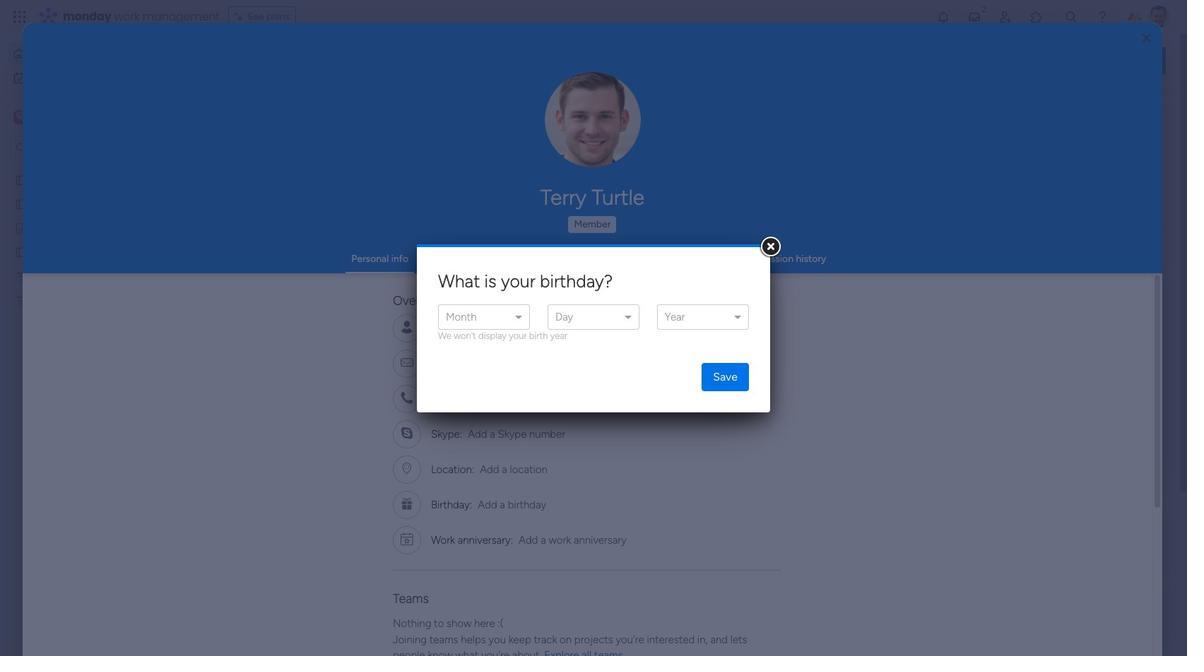 Task type: vqa. For each thing, say whether or not it's contained in the screenshot.
the topmost Public Dashboard icon
no



Task type: locate. For each thing, give the bounding box(es) containing it.
workspace image
[[16, 110, 25, 125]]

1 vertical spatial public board image
[[15, 197, 28, 211]]

help center element
[[955, 583, 1167, 640]]

invite members image
[[999, 10, 1013, 24]]

1 horizontal spatial add to favorites image
[[882, 258, 896, 273]]

terry turtle image
[[1148, 6, 1171, 28]]

add to favorites image
[[882, 258, 896, 273], [419, 432, 433, 446]]

copied! image
[[526, 323, 536, 333]]

0 vertical spatial public board image
[[15, 173, 28, 187]]

1 public board image from the top
[[15, 173, 28, 187]]

public board image down public dashboard image
[[15, 245, 28, 259]]

public board image
[[15, 173, 28, 187], [15, 197, 28, 211]]

public board image up component image
[[236, 258, 252, 274]]

1 vertical spatial add to favorites image
[[419, 432, 433, 446]]

search everything image
[[1065, 10, 1079, 24]]

public board image
[[15, 245, 28, 259], [236, 258, 252, 274], [467, 258, 483, 274]]

option
[[0, 167, 180, 170]]

list box
[[0, 165, 180, 503]]

1 horizontal spatial public board image
[[236, 258, 252, 274]]

close image
[[1143, 33, 1152, 43]]

getting started element
[[955, 515, 1167, 572]]

public board image up component icon
[[467, 258, 483, 274]]

2 image
[[979, 1, 991, 17]]

select product image
[[13, 10, 27, 24]]

quick search results list box
[[218, 132, 921, 493]]

public dashboard image
[[15, 221, 28, 235]]

component image
[[236, 280, 249, 293]]

2 horizontal spatial public board image
[[467, 258, 483, 274]]

0 horizontal spatial public board image
[[15, 245, 28, 259]]

dapulse x slim image
[[1145, 103, 1162, 119]]

monday marketplace image
[[1030, 10, 1044, 24]]



Task type: describe. For each thing, give the bounding box(es) containing it.
0 horizontal spatial add to favorites image
[[419, 432, 433, 446]]

update feed image
[[968, 10, 982, 24]]

0 vertical spatial add to favorites image
[[882, 258, 896, 273]]

2 public board image from the top
[[15, 197, 28, 211]]

public board image for component icon
[[467, 258, 483, 274]]

help image
[[1096, 10, 1110, 24]]

workspace image
[[13, 110, 28, 125]]

component image
[[467, 280, 480, 293]]

templates image image
[[967, 284, 1154, 382]]

see plans image
[[235, 9, 247, 25]]

notifications image
[[937, 10, 951, 24]]

public board image for component image
[[236, 258, 252, 274]]



